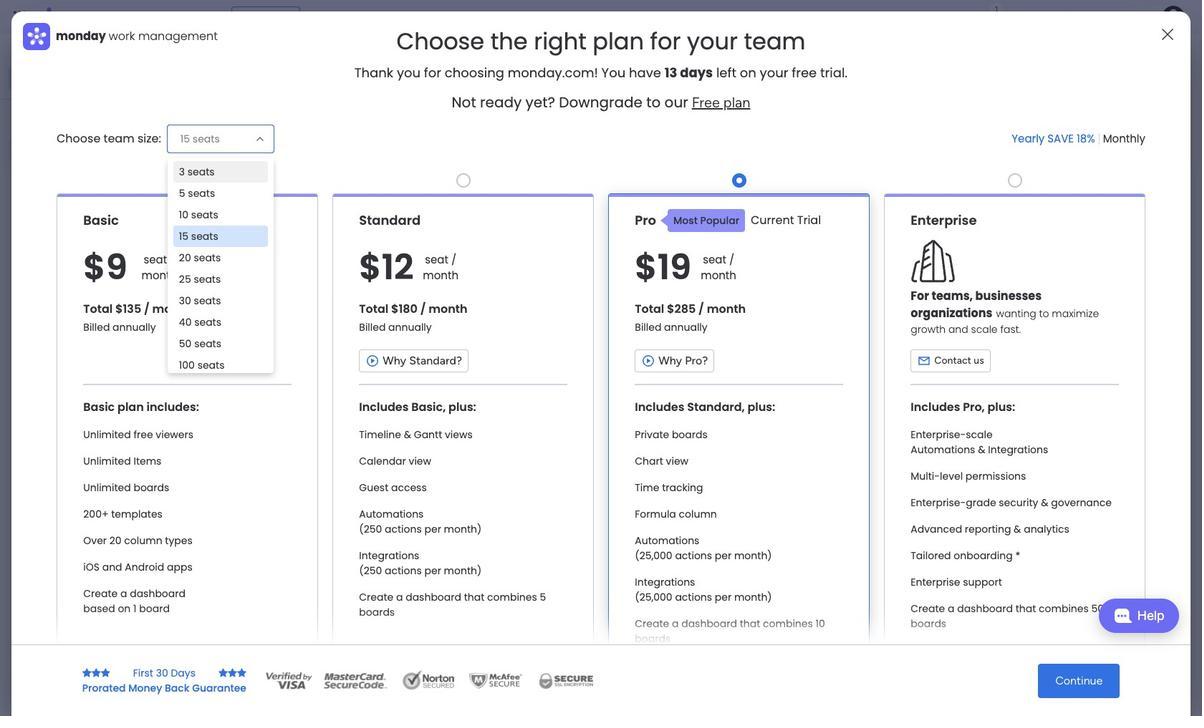 Task type: describe. For each thing, give the bounding box(es) containing it.
40
[[179, 315, 192, 330]]

/ down popular
[[730, 252, 735, 267]]

column for date column
[[964, 372, 999, 384]]

/ right today
[[285, 280, 292, 298]]

project
[[57, 347, 90, 359]]

1 working from the top
[[1075, 206, 1112, 218]]

20 inside basic tier selected option
[[110, 534, 122, 549]]

week left most
[[636, 208, 658, 219]]

1 prio from the top
[[1189, 177, 1203, 189]]

2
[[287, 439, 293, 452]]

month inside total $285 / month billed annually
[[707, 301, 746, 317]]

0 horizontal spatial team
[[104, 130, 135, 147]]

timeline
[[359, 428, 401, 443]]

1 vertical spatial monday work management
[[56, 28, 218, 44]]

why standard?
[[383, 354, 462, 368]]

enterprise- for scale
[[911, 428, 967, 443]]

my first board inside main content
[[728, 207, 791, 219]]

overdue
[[242, 177, 297, 195]]

a for create a dashboard that combines 50 boards
[[948, 602, 955, 617]]

formula column
[[635, 508, 717, 522]]

column for priority column
[[974, 408, 1009, 420]]

time
[[635, 481, 660, 496]]

1 vertical spatial management
[[138, 28, 218, 44]]

boards for create a dashboard that combines 5 boards
[[359, 606, 395, 620]]

my first board inside list box
[[34, 176, 96, 189]]

wanting to maximize growth and scale fast.
[[911, 307, 1100, 337]]

seat / month for $12
[[423, 252, 459, 283]]

includes:
[[147, 400, 199, 416]]

today
[[242, 280, 282, 298]]

a for create a dashboard based on 1 board
[[120, 587, 127, 602]]

5 inside create a dashboard that combines 5 boards
[[540, 591, 547, 605]]

0 vertical spatial this
[[617, 208, 633, 219]]

that inside create a dashboard that combines 5 boards
[[464, 591, 485, 605]]

per for integrations (25,000 actions per month)
[[715, 591, 732, 605]]

that for includes standard, plus:
[[740, 618, 761, 632]]

/ inside total $180 / month billed annually
[[421, 301, 426, 317]]

per for integrations (250 actions per month)
[[425, 564, 442, 579]]

choose the right plan for your team thank you for choosing monday.com! you have 13 days left on your free trial.
[[355, 25, 848, 82]]

plan inside the not ready yet? downgrade to our free plan
[[724, 94, 751, 111]]

free inside the choose the right plan for your team thank you for choosing monday.com! you have 13 days left on your free trial.
[[792, 64, 817, 82]]

current trial
[[751, 212, 822, 229]]

tailored
[[911, 549, 952, 564]]

column inside 'pro tier selected' option
[[679, 508, 717, 522]]

create a dashboard that combines 50 boards
[[911, 602, 1105, 632]]

teams,
[[932, 288, 974, 305]]

timeline & gantt views
[[359, 428, 473, 443]]

new dashboard
[[34, 225, 106, 237]]

support
[[964, 576, 1003, 590]]

guest
[[359, 481, 389, 496]]

free
[[692, 94, 720, 111]]

fast.
[[1001, 323, 1022, 337]]

enterprise support
[[911, 576, 1003, 590]]

to inside wanting to maximize growth and scale fast.
[[1040, 307, 1050, 321]]

a for create a dashboard that combines 10 boards
[[672, 618, 679, 632]]

verified by visa image
[[264, 671, 314, 692]]

1 inside overdue / 1 item
[[310, 181, 315, 194]]

0 horizontal spatial to
[[647, 92, 661, 112]]

for teams, businesses organizations
[[911, 288, 1042, 322]]

1 horizontal spatial for
[[651, 25, 681, 57]]

contact
[[935, 355, 972, 367]]

free plan link
[[692, 94, 751, 111]]

unlimited for unlimited boards
[[83, 481, 131, 496]]

update feed image
[[980, 10, 994, 24]]

formula
[[635, 508, 677, 522]]

management
[[48, 249, 107, 262]]

continue button
[[1039, 664, 1121, 699]]

android
[[125, 561, 164, 575]]

2 vertical spatial date
[[994, 435, 1015, 447]]

a for without a date / 0 items
[[296, 564, 305, 582]]

monday.com!
[[508, 64, 598, 82]]

item inside overdue / 1 item
[[317, 181, 337, 194]]

mar for mar 30
[[989, 490, 1005, 501]]

0 vertical spatial work
[[116, 9, 142, 25]]

month left 25
[[142, 268, 177, 283]]

gantt
[[414, 428, 443, 443]]

combines for includes pro, plus:
[[1040, 602, 1090, 617]]

dashboard for create a dashboard based on 1 board
[[130, 587, 186, 602]]

popular
[[701, 213, 740, 228]]

most popular section head
[[661, 209, 746, 232]]

types
[[165, 534, 193, 549]]

overdue / 1 item
[[242, 177, 337, 195]]

2 items
[[287, 439, 320, 452]]

20 inside 3 seats 5 seats 10 seats 15 seats 20 seats 25 seats 30 seats 40 seats 50 seats 100 seats
[[179, 251, 191, 265]]

basic plan includes:
[[83, 400, 199, 416]]

mcafee secure image
[[467, 671, 525, 692]]

15 seats
[[181, 132, 220, 146]]

total for $12
[[359, 301, 389, 317]]

without a date / 0 items
[[242, 564, 385, 582]]

prorated
[[82, 681, 126, 696]]

why for $12
[[383, 354, 407, 368]]

mar for mar 23, 09:00 am
[[978, 465, 994, 476]]

boards inside basic tier selected option
[[134, 481, 169, 496]]

scale inside wanting to maximize growth and scale fast.
[[972, 323, 998, 337]]

none search field inside main content
[[272, 113, 407, 136]]

week up time
[[639, 466, 661, 477]]

25
[[179, 272, 191, 287]]

task management system
[[26, 249, 143, 262]]

mar 23, 09:00 am
[[978, 465, 1053, 476]]

today / 0 items
[[242, 280, 329, 298]]

/ up next week / 0 items on the left of the page
[[308, 332, 315, 350]]

& inside standard tier selected option
[[404, 428, 412, 443]]

2 prio from the top
[[1189, 435, 1203, 447]]

dashboard for create a dashboard that combines 10 boards
[[682, 618, 738, 632]]

to inside main content
[[1158, 103, 1168, 115]]

based
[[83, 602, 115, 617]]

items inside next week / 0 items
[[329, 388, 354, 400]]

add
[[243, 232, 262, 244]]

month up total $285 / month billed annually
[[701, 268, 737, 283]]

combines for includes standard, plus:
[[764, 618, 814, 632]]

growth
[[911, 323, 946, 337]]

0 inside today / 0 items
[[295, 285, 302, 297]]

month up total $180 / month billed annually
[[423, 268, 459, 283]]

includes for $19
[[635, 400, 685, 416]]

scale inside enterprise-scale automations & integrations
[[967, 428, 993, 443]]

automations inside enterprise-scale automations & integrations
[[911, 443, 976, 458]]

0 vertical spatial monday work management
[[64, 9, 223, 25]]

create for create a dashboard that combines 5 boards
[[359, 591, 394, 605]]

over
[[83, 534, 107, 549]]

50 inside 3 seats 5 seats 10 seats 15 seats 20 seats 25 seats 30 seats 40 seats 50 seats 100 seats
[[179, 337, 192, 351]]

2 star image from the left
[[237, 668, 247, 679]]

yearly save 18% option
[[1012, 131, 1096, 147]]

1 vertical spatial your
[[760, 64, 789, 82]]

create for create a dashboard based on 1 board
[[83, 587, 118, 602]]

enterprise-grade security & governance
[[911, 496, 1113, 511]]

integrations inside enterprise-scale automations & integrations
[[989, 443, 1049, 458]]

30 for first 30 days
[[156, 666, 168, 681]]

new for new dashboard
[[34, 225, 55, 237]]

contact us button
[[911, 350, 991, 373]]

column for status column
[[971, 336, 1006, 348]]

1 horizontal spatial item
[[264, 232, 284, 244]]

Search in workspace field
[[30, 142, 120, 158]]

pro
[[635, 211, 657, 229]]

days
[[171, 666, 196, 681]]

norton secured image
[[397, 671, 462, 692]]

items right 2
[[295, 439, 320, 452]]

reporting
[[966, 523, 1012, 537]]

ios and android apps
[[83, 561, 193, 575]]

and for scale
[[949, 323, 969, 337]]

actions for integrations (25,000 actions per month)
[[676, 591, 713, 605]]

why for $19
[[659, 354, 683, 368]]

first inside main content
[[745, 207, 762, 219]]

create for create a dashboard that combines 10 boards
[[635, 618, 670, 632]]

0 vertical spatial management
[[145, 9, 223, 25]]

you
[[397, 64, 421, 82]]

task
[[26, 249, 45, 262]]

a for create a dashboard that combines 5 boards
[[396, 591, 403, 605]]

proposal
[[277, 465, 316, 477]]

items inside 'this week / 0 items'
[[327, 336, 352, 348]]

/ up 2 items at bottom left
[[311, 384, 317, 401]]

0 horizontal spatial for
[[424, 64, 442, 82]]

next for next week / 0 items
[[242, 384, 270, 401]]

v2 overdue deadline image
[[959, 205, 971, 219]]

new item
[[217, 118, 261, 130]]

view for $12
[[409, 455, 432, 469]]

month) for automations (25,000 actions per month)
[[735, 549, 773, 564]]

1 vertical spatial work
[[109, 28, 135, 44]]

invite members image
[[1012, 10, 1026, 24]]

30 for mar 30
[[1008, 490, 1019, 501]]

month inside total $180 / month billed annually
[[429, 301, 468, 317]]

create a dashboard that combines 10 boards
[[635, 618, 826, 647]]

help image
[[1110, 10, 1124, 24]]

apps
[[167, 561, 193, 575]]

list box containing my first board
[[0, 167, 183, 559]]

why standard? button
[[359, 350, 469, 373]]

(250 for automations (250 actions per month)
[[359, 523, 382, 537]]

1 vertical spatial date
[[940, 372, 961, 384]]

and inside basic tier selected option
[[102, 561, 122, 575]]

dashboard for create a dashboard that combines 50 boards
[[958, 602, 1014, 617]]

chart
[[635, 455, 664, 469]]

days
[[680, 64, 713, 82]]

board inside list box
[[70, 176, 96, 189]]

& up *
[[1014, 523, 1022, 537]]

size:
[[138, 130, 161, 147]]

next week
[[617, 466, 661, 477]]

week down 'this week / 0 items'
[[273, 384, 307, 401]]

standard tier selected option
[[333, 193, 594, 663]]

home option
[[9, 43, 174, 66]]

meeting notes
[[34, 201, 101, 213]]

trial.
[[821, 64, 848, 82]]

actions for integrations (250 actions per month)
[[385, 564, 422, 579]]

includes inside enterprise tier selected option
[[911, 400, 961, 416]]

1 vertical spatial this
[[242, 332, 268, 350]]

priority column
[[940, 408, 1009, 420]]

/ up meeting
[[300, 177, 307, 195]]

home link
[[9, 43, 174, 66]]

0 vertical spatial monday
[[64, 9, 113, 25]]

200+
[[83, 508, 109, 522]]

boards down includes standard, plus:
[[672, 428, 708, 443]]

monthly option
[[1104, 131, 1146, 147]]

combines inside create a dashboard that combines 5 boards
[[488, 591, 538, 605]]

1 inside create a dashboard based on 1 board
[[133, 602, 137, 617]]

/ inside total $135 / month billed annually
[[144, 301, 150, 317]]

total for $19
[[635, 301, 665, 317]]

standard?
[[409, 354, 462, 368]]

1 vertical spatial monday
[[56, 28, 106, 44]]

/ inside total $285 / month billed annually
[[699, 301, 705, 317]]

includes basic, plus:
[[359, 400, 477, 416]]

$19
[[635, 244, 692, 292]]

& right security at bottom
[[1042, 496, 1049, 511]]

seat / month for $19
[[701, 252, 737, 283]]

actions for automations (250 actions per month)
[[385, 523, 422, 537]]

our
[[665, 92, 689, 112]]

/ right "date"
[[342, 564, 348, 582]]

checklist
[[49, 298, 91, 310]]

choose for size:
[[57, 130, 101, 147]]

1 this week from the top
[[617, 208, 658, 219]]

first 30 days
[[133, 666, 196, 681]]

main content containing overdue /
[[190, 34, 1203, 717]]

board
[[780, 177, 806, 189]]

& inside enterprise-scale automations & integrations
[[979, 443, 986, 458]]

+
[[234, 232, 241, 244]]

/ right $12
[[452, 252, 457, 267]]

(25,000 for integrations (25,000 actions per month)
[[635, 591, 673, 605]]

mar 30
[[989, 490, 1019, 501]]

level
[[941, 470, 964, 484]]

on inside create a dashboard based on 1 board
[[118, 602, 131, 617]]

week down today / 0 items
[[271, 332, 305, 350]]

multi-level permissions
[[911, 470, 1027, 484]]

1 vertical spatial option
[[0, 170, 183, 172]]

10 inside create a dashboard that combines 10 boards
[[816, 618, 826, 632]]

why pro?
[[659, 354, 709, 368]]

my first board link
[[726, 200, 859, 224]]

lottie animation image
[[0, 572, 183, 717]]

mastercard secure code image
[[320, 671, 391, 692]]

status for status
[[1090, 177, 1119, 189]]

week up "formula" in the bottom of the page
[[636, 491, 658, 502]]

15 inside 3 seats 5 seats 10 seats 15 seats 20 seats 25 seats 30 seats 40 seats 50 seats 100 seats
[[179, 229, 189, 244]]

4 star image from the left
[[219, 668, 228, 679]]

integrations (250 actions per month)
[[359, 549, 482, 579]]

items inside without a date / 0 items
[[360, 568, 385, 581]]

0 vertical spatial option
[[9, 67, 174, 90]]



Task type: locate. For each thing, give the bounding box(es) containing it.
1 vertical spatial item
[[317, 181, 337, 194]]

a inside create a dashboard that combines 5 boards
[[396, 591, 403, 605]]

13
[[665, 64, 678, 82]]

seat for $19
[[703, 252, 727, 267]]

items
[[304, 285, 329, 297], [327, 336, 352, 348], [329, 388, 354, 400], [295, 439, 320, 452], [360, 568, 385, 581]]

2 (25,000 from the top
[[635, 591, 673, 605]]

boards down the integrations (25,000 actions per month)
[[635, 633, 671, 647]]

0 horizontal spatial plus:
[[449, 400, 477, 416]]

1 billed from the left
[[83, 321, 110, 335]]

0 vertical spatial my
[[34, 176, 47, 189]]

month right $285
[[707, 301, 746, 317]]

kendall parks image
[[952, 227, 974, 249]]

boards down enterprise support
[[911, 618, 947, 632]]

1 star image from the left
[[228, 668, 237, 679]]

1 horizontal spatial seat
[[425, 252, 449, 267]]

2 horizontal spatial that
[[1016, 602, 1037, 617]]

integrations inside integrations (250 actions per month)
[[359, 549, 420, 564]]

automations for automations (25,000 actions per month)
[[635, 534, 700, 549]]

integrations inside the integrations (25,000 actions per month)
[[635, 576, 696, 590]]

0 inside next week / 0 items
[[321, 388, 327, 400]]

date up "23,"
[[994, 435, 1015, 447]]

1 vertical spatial working on it
[[1075, 489, 1134, 501]]

have
[[629, 64, 662, 82]]

your up 'left'
[[687, 25, 738, 57]]

for up the 13
[[651, 25, 681, 57]]

monday marketplace image
[[1043, 10, 1057, 24]]

0 horizontal spatial 5
[[179, 186, 185, 201]]

1 vertical spatial plan
[[724, 94, 751, 111]]

per
[[425, 523, 442, 537], [715, 549, 732, 564], [425, 564, 442, 579], [715, 591, 732, 605]]

billed up project
[[83, 321, 110, 335]]

thank
[[355, 64, 394, 82]]

actions up integrations (250 actions per month)
[[385, 523, 422, 537]]

1 vertical spatial status
[[940, 336, 969, 348]]

for right you
[[424, 64, 442, 82]]

new for new project
[[34, 347, 55, 359]]

3 unlimited from the top
[[83, 481, 131, 496]]

1 horizontal spatial 20
[[179, 251, 191, 265]]

month) up create a dashboard that combines 5 boards
[[444, 564, 482, 579]]

left
[[717, 64, 737, 82]]

0 horizontal spatial integrations
[[359, 549, 420, 564]]

2 people from the top
[[896, 435, 926, 447]]

meeting
[[34, 201, 71, 213]]

2 horizontal spatial includes
[[911, 400, 961, 416]]

1 vertical spatial (25,000
[[635, 591, 673, 605]]

item
[[241, 118, 261, 130], [317, 181, 337, 194], [264, 232, 284, 244]]

annually for $12
[[389, 321, 432, 335]]

1 horizontal spatial plan
[[593, 25, 644, 57]]

basic for basic plan includes:
[[83, 400, 115, 416]]

1 image
[[991, 1, 1004, 17]]

0 vertical spatial automations
[[911, 443, 976, 458]]

1 horizontal spatial the
[[968, 103, 983, 115]]

(25,000 for automations (25,000 actions per month)
[[635, 549, 673, 564]]

my inside list box
[[34, 176, 47, 189]]

team inside the choose the right plan for your team thank you for choosing monday.com! you have 13 days left on your free trial.
[[744, 25, 806, 57]]

1 vertical spatial 50
[[1092, 602, 1105, 617]]

2 horizontal spatial annually
[[665, 321, 708, 335]]

option down home link
[[9, 67, 174, 90]]

1 vertical spatial integrations
[[359, 549, 420, 564]]

access
[[391, 481, 427, 496]]

total $180 / month billed annually
[[359, 301, 468, 335]]

annually for $19
[[665, 321, 708, 335]]

2 group from the top
[[639, 435, 667, 447]]

1 (250 from the top
[[359, 523, 382, 537]]

/ left 3 seats 5 seats 10 seats 15 seats 20 seats 25 seats 30 seats 40 seats 50 seats 100 seats
[[170, 252, 175, 267]]

includes for $12
[[359, 400, 409, 416]]

0 right today
[[295, 285, 302, 297]]

option
[[9, 67, 174, 90], [0, 170, 183, 172]]

lottie animation element
[[0, 572, 183, 717]]

plus: right standard,
[[748, 400, 776, 416]]

column down us on the right
[[964, 372, 999, 384]]

1 group from the top
[[639, 177, 667, 189]]

items up 'this week / 0 items'
[[304, 285, 329, 297]]

0 horizontal spatial choose
[[57, 130, 101, 147]]

view up tracking
[[666, 455, 689, 469]]

organizations
[[911, 306, 993, 322]]

basic tier selected option
[[57, 193, 318, 663]]

column up us on the right
[[971, 336, 1006, 348]]

a inside create a dashboard based on 1 board
[[120, 587, 127, 602]]

my first board down board
[[728, 207, 791, 219]]

items down 'this week / 0 items'
[[329, 388, 354, 400]]

(25,000 inside the integrations (25,000 actions per month)
[[635, 591, 673, 605]]

dashboard down the integrations (25,000 actions per month)
[[682, 618, 738, 632]]

2 includes from the left
[[635, 400, 685, 416]]

main content
[[190, 34, 1203, 717]]

month) up create a dashboard that combines 10 boards
[[735, 591, 773, 605]]

a inside main content
[[296, 564, 305, 582]]

annually inside total $285 / month billed annually
[[665, 321, 708, 335]]

plan inside basic tier selected option
[[118, 400, 144, 416]]

1 vertical spatial and
[[949, 323, 969, 337]]

unlimited for unlimited items
[[83, 455, 131, 469]]

0 horizontal spatial billed
[[83, 321, 110, 335]]

seat / month inside basic tier selected option
[[142, 252, 177, 283]]

enterprise tier selected option
[[885, 193, 1146, 663]]

enterprise- up advanced
[[911, 496, 967, 511]]

(250 inside the "automations (250 actions per month)"
[[359, 523, 382, 537]]

annually for $9
[[113, 321, 156, 335]]

3 annually from the left
[[665, 321, 708, 335]]

3 plus: from the left
[[988, 400, 1016, 416]]

(250 for integrations (250 actions per month)
[[359, 564, 382, 579]]

seat for $12
[[425, 252, 449, 267]]

2 enterprise from the top
[[911, 576, 961, 590]]

1 star image from the left
[[82, 668, 92, 679]]

billing cycle selection group
[[1012, 131, 1146, 147]]

0 horizontal spatial and
[[102, 561, 122, 575]]

1 enterprise- from the top
[[911, 428, 967, 443]]

boards for create a dashboard that combines 50 boards
[[911, 618, 947, 632]]

select product image
[[13, 10, 27, 24]]

30 inside 3 seats 5 seats 10 seats 15 seats 20 seats 25 seats 30 seats 40 seats 50 seats 100 seats
[[179, 294, 191, 308]]

create inside create a dashboard that combines 50 boards
[[911, 602, 946, 617]]

0 vertical spatial enterprise-
[[911, 428, 967, 443]]

basic for basic
[[83, 211, 119, 229]]

0 horizontal spatial status
[[940, 336, 969, 348]]

1 vertical spatial automations
[[359, 508, 424, 522]]

0 horizontal spatial item
[[241, 118, 261, 130]]

2 vertical spatial item
[[264, 232, 284, 244]]

dashboard for create a dashboard that combines 5 boards
[[406, 591, 462, 605]]

per for automations (250 actions per month)
[[425, 523, 442, 537]]

$135
[[115, 301, 141, 317]]

unlimited up unlimited items
[[83, 428, 131, 443]]

2 total from the left
[[359, 301, 389, 317]]

2 plus: from the left
[[748, 400, 776, 416]]

0 vertical spatial it
[[1128, 206, 1134, 218]]

per inside the "automations (250 actions per month)"
[[425, 523, 442, 537]]

unlimited for unlimited free viewers
[[83, 428, 131, 443]]

5 inside 3 seats 5 seats 10 seats 15 seats 20 seats 25 seats 30 seats 40 seats 50 seats 100 seats
[[179, 186, 185, 201]]

without
[[242, 564, 292, 582]]

includes inside 'pro tier selected' option
[[635, 400, 685, 416]]

tracking
[[663, 481, 704, 496]]

star image
[[228, 668, 237, 679], [237, 668, 247, 679]]

2 horizontal spatial plan
[[724, 94, 751, 111]]

1 vertical spatial 20
[[110, 534, 122, 549]]

includes inside standard tier selected option
[[359, 400, 409, 416]]

0 horizontal spatial seat / month
[[142, 252, 177, 283]]

0 vertical spatial and
[[1062, 103, 1078, 115]]

group
[[639, 177, 667, 189], [639, 435, 667, 447]]

0 horizontal spatial includes
[[359, 400, 409, 416]]

1 vertical spatial column
[[124, 534, 162, 549]]

time tracking
[[635, 481, 704, 496]]

1 seat / month from the left
[[142, 252, 177, 283]]

work
[[116, 9, 142, 25], [109, 28, 135, 44]]

dashboard down integrations (250 actions per month)
[[406, 591, 462, 605]]

2 unlimited from the top
[[83, 455, 131, 469]]

actions inside automations (25,000 actions per month)
[[676, 549, 713, 564]]

1 vertical spatial group
[[639, 435, 667, 447]]

3
[[179, 165, 185, 179]]

1 horizontal spatial first
[[745, 207, 762, 219]]

the for boards,
[[968, 103, 983, 115]]

wanting
[[997, 307, 1037, 321]]

seat inside 'pro tier selected' option
[[703, 252, 727, 267]]

0 horizontal spatial view
[[409, 455, 432, 469]]

seat / month right $12
[[423, 252, 459, 283]]

23,
[[996, 465, 1008, 476]]

0 vertical spatial 15
[[181, 132, 190, 146]]

1 horizontal spatial and
[[949, 323, 969, 337]]

2 seat from the left
[[425, 252, 449, 267]]

2 vertical spatial 30
[[156, 666, 168, 681]]

choose up notes
[[57, 130, 101, 147]]

0 vertical spatial your
[[687, 25, 738, 57]]

yearly save 18%
[[1012, 131, 1096, 146]]

2 enterprise- from the top
[[911, 496, 967, 511]]

total left $285
[[635, 301, 665, 317]]

next for next week
[[617, 466, 637, 477]]

month inside total $135 / month billed annually
[[152, 301, 191, 317]]

choose for right
[[397, 25, 485, 57]]

choose inside the choose the right plan for your team thank you for choosing monday.com! you have 13 days left on your free trial.
[[397, 25, 485, 57]]

mar
[[978, 465, 994, 476], [989, 490, 1005, 501]]

(25,000 down "formula" in the bottom of the page
[[635, 549, 673, 564]]

to right wanting in the top of the page
[[1040, 307, 1050, 321]]

billed for $12
[[359, 321, 386, 335]]

0 vertical spatial this week
[[617, 208, 658, 219]]

standard
[[359, 211, 421, 229]]

that for includes pro, plus:
[[1016, 602, 1037, 617]]

items up next week / 0 items on the left of the page
[[327, 336, 352, 348]]

&
[[404, 428, 412, 443], [979, 443, 986, 458], [1042, 496, 1049, 511], [1014, 523, 1022, 537]]

1 unlimited from the top
[[83, 428, 131, 443]]

0 inside 'this week / 0 items'
[[318, 336, 324, 348]]

3 total from the left
[[635, 301, 665, 317]]

billed for $19
[[635, 321, 662, 335]]

on inside the choose the right plan for your team thank you for choosing monday.com! you have 13 days left on your free trial.
[[740, 64, 757, 82]]

new for new portfolio
[[34, 323, 55, 335]]

annually inside total $135 / month billed annually
[[113, 321, 156, 335]]

2 it from the top
[[1128, 489, 1134, 501]]

15 up 25
[[179, 229, 189, 244]]

total for $9
[[83, 301, 113, 317]]

items inside today / 0 items
[[304, 285, 329, 297]]

first right popular
[[745, 207, 762, 219]]

board up notes
[[70, 176, 96, 189]]

automations for automations (250 actions per month)
[[359, 508, 424, 522]]

3 seat / month from the left
[[701, 252, 737, 283]]

0 horizontal spatial column
[[124, 534, 162, 549]]

that down integrations (250 actions per month)
[[464, 591, 485, 605]]

1 vertical spatial 30
[[1008, 490, 1019, 501]]

1 horizontal spatial to
[[1040, 307, 1050, 321]]

this left time
[[617, 491, 633, 502]]

date down contact
[[940, 372, 961, 384]]

automations (25,000 actions per month)
[[635, 534, 773, 564]]

0 vertical spatial (250
[[359, 523, 382, 537]]

tailored onboarding *
[[911, 549, 1021, 564]]

unlimited boards
[[83, 481, 169, 496]]

that inside create a dashboard that combines 50 boards
[[1016, 602, 1037, 617]]

for
[[911, 288, 930, 305]]

2 annually from the left
[[389, 321, 432, 335]]

first inside list box
[[50, 176, 68, 189]]

chart view
[[635, 455, 689, 469]]

2 horizontal spatial seat / month
[[701, 252, 737, 283]]

integrations for integrations (250 actions per month)
[[359, 549, 420, 564]]

0 vertical spatial basic
[[83, 211, 119, 229]]

choose for boards,
[[931, 103, 966, 115]]

1 horizontal spatial 1
[[310, 181, 315, 194]]

seat / month for $9
[[142, 252, 177, 283]]

board inside create a dashboard based on 1 board
[[139, 602, 170, 617]]

1 (25,000 from the top
[[635, 549, 673, 564]]

/ right $135 at top
[[144, 301, 150, 317]]

item up meeting
[[317, 181, 337, 194]]

new inside button
[[217, 118, 238, 130]]

1 horizontal spatial status
[[1090, 177, 1119, 189]]

create down enterprise support
[[911, 602, 946, 617]]

yearly
[[1012, 131, 1045, 146]]

and right ios
[[102, 561, 122, 575]]

billed up 'why standard?' button
[[359, 321, 386, 335]]

seat / month left 25
[[142, 252, 177, 283]]

2 horizontal spatial plus:
[[988, 400, 1016, 416]]

plan inside the choose the right plan for your team thank you for choosing monday.com! you have 13 days left on your free trial.
[[593, 25, 644, 57]]

to right like
[[1158, 103, 1168, 115]]

actions for automations (25,000 actions per month)
[[676, 549, 713, 564]]

status column
[[940, 336, 1006, 348]]

total left $180
[[359, 301, 389, 317]]

2 seat / month from the left
[[423, 252, 459, 283]]

0 vertical spatial working
[[1075, 206, 1112, 218]]

seats
[[193, 132, 220, 146], [188, 165, 215, 179], [188, 186, 215, 201], [191, 208, 218, 222], [191, 229, 218, 244], [194, 251, 221, 265], [194, 272, 221, 287], [194, 294, 221, 308], [194, 315, 222, 330], [194, 337, 222, 351], [198, 358, 225, 373]]

views
[[445, 428, 473, 443]]

1 vertical spatial enterprise
[[911, 576, 961, 590]]

boards inside create a dashboard that combines 50 boards
[[911, 618, 947, 632]]

*
[[1016, 549, 1021, 564]]

research proposal
[[233, 465, 316, 477]]

list box
[[0, 167, 183, 559]]

09:00
[[1011, 465, 1036, 476]]

actions inside the integrations (25,000 actions per month)
[[676, 591, 713, 605]]

automations (250 actions per month)
[[359, 508, 482, 537]]

1 vertical spatial basic
[[83, 400, 115, 416]]

that
[[464, 591, 485, 605], [1016, 602, 1037, 617], [740, 618, 761, 632]]

1 it from the top
[[1128, 206, 1134, 218]]

pro,
[[964, 400, 986, 416]]

why inside "why pro?" button
[[659, 354, 683, 368]]

and inside main content
[[1062, 103, 1078, 115]]

5
[[179, 186, 185, 201], [540, 591, 547, 605]]

board inside main content
[[765, 207, 791, 219]]

2 basic from the top
[[83, 400, 115, 416]]

2 vertical spatial choose
[[57, 130, 101, 147]]

1 annually from the left
[[113, 321, 156, 335]]

2 why from the left
[[659, 354, 683, 368]]

0 horizontal spatial annually
[[113, 321, 156, 335]]

1 seat from the left
[[144, 252, 167, 267]]

free up items
[[134, 428, 153, 443]]

plus: for $19
[[748, 400, 776, 416]]

month) for automations (250 actions per month)
[[444, 523, 482, 537]]

1 vertical spatial board
[[765, 207, 791, 219]]

total $285 / month billed annually
[[635, 301, 746, 335]]

next down 'this week / 0 items'
[[242, 384, 270, 401]]

a down ios and android apps
[[120, 587, 127, 602]]

security
[[1000, 496, 1039, 511]]

priority
[[940, 408, 972, 420]]

trial
[[798, 212, 822, 229]]

notifications image
[[948, 10, 963, 24]]

2 view from the left
[[666, 455, 689, 469]]

plan up unlimited free viewers
[[118, 400, 144, 416]]

2 working on it from the top
[[1075, 489, 1134, 501]]

guarantee
[[192, 681, 247, 696]]

enterprise for enterprise
[[911, 211, 977, 229]]

Filter dashboard by text search field
[[272, 113, 407, 136]]

kendall parks image
[[1163, 6, 1186, 29]]

plus: up views
[[449, 400, 477, 416]]

a inside create a dashboard that combines 50 boards
[[948, 602, 955, 617]]

enterprise for enterprise support
[[911, 576, 961, 590]]

2 vertical spatial this
[[617, 491, 633, 502]]

1 plus: from the left
[[449, 400, 477, 416]]

a down integrations (250 actions per month)
[[396, 591, 403, 605]]

search everything image
[[1078, 10, 1093, 24]]

my inside main content
[[728, 207, 742, 219]]

mar left "23,"
[[978, 465, 994, 476]]

my first board up meeting notes
[[34, 176, 96, 189]]

multi-
[[911, 470, 941, 484]]

50 inside create a dashboard that combines 50 boards
[[1092, 602, 1105, 617]]

2 horizontal spatial combines
[[1040, 602, 1090, 617]]

2 working from the top
[[1075, 489, 1112, 501]]

pro tier selected option
[[609, 193, 870, 663]]

combines inside create a dashboard that combines 50 boards
[[1040, 602, 1090, 617]]

columns
[[1021, 103, 1059, 115]]

1 horizontal spatial that
[[740, 618, 761, 632]]

billed inside total $180 / month billed annually
[[359, 321, 386, 335]]

standard,
[[688, 400, 745, 416]]

system
[[109, 249, 143, 262]]

you'd
[[1114, 103, 1138, 115]]

enterprise- for grade
[[911, 496, 967, 511]]

month) inside automations (25,000 actions per month)
[[735, 549, 773, 564]]

basic
[[83, 211, 119, 229], [83, 400, 115, 416]]

and inside wanting to maximize growth and scale fast.
[[949, 323, 969, 337]]

billed inside total $285 / month billed annually
[[635, 321, 662, 335]]

column inside basic tier selected option
[[124, 534, 162, 549]]

create inside create a dashboard that combines 10 boards
[[635, 618, 670, 632]]

1 horizontal spatial next
[[617, 466, 637, 477]]

set
[[233, 206, 248, 219]]

a down enterprise support
[[948, 602, 955, 617]]

0 vertical spatial 5
[[179, 186, 185, 201]]

seat / month inside standard tier selected option
[[423, 252, 459, 283]]

people
[[896, 177, 926, 189], [896, 435, 926, 447]]

star image
[[82, 668, 92, 679], [92, 668, 101, 679], [101, 668, 110, 679], [219, 668, 228, 679]]

it
[[1128, 206, 1134, 218], [1128, 489, 1134, 501]]

10 inside 3 seats 5 seats 10 seats 15 seats 20 seats 25 seats 30 seats 40 seats 50 seats 100 seats
[[179, 208, 189, 222]]

& up the 'multi-level permissions'
[[979, 443, 986, 458]]

current
[[751, 212, 795, 229]]

2 horizontal spatial to
[[1158, 103, 1168, 115]]

tier options list box
[[57, 168, 1146, 663]]

combines inside create a dashboard that combines 10 boards
[[764, 618, 814, 632]]

1 right "based"
[[133, 602, 137, 617]]

total
[[83, 301, 113, 317], [359, 301, 389, 317], [635, 301, 665, 317]]

group up the chart
[[639, 435, 667, 447]]

item right add on the left top
[[264, 232, 284, 244]]

(250 inside integrations (250 actions per month)
[[359, 564, 382, 579]]

monthly
[[1104, 131, 1146, 146]]

0 horizontal spatial my
[[34, 176, 47, 189]]

1 includes from the left
[[359, 400, 409, 416]]

2 horizontal spatial automations
[[911, 443, 976, 458]]

0 inside without a date / 0 items
[[352, 568, 358, 581]]

chat bot icon image
[[1114, 609, 1132, 624]]

my up meeting
[[34, 176, 47, 189]]

plus: inside 'pro tier selected' option
[[748, 400, 776, 416]]

1 vertical spatial working
[[1075, 489, 1112, 501]]

why left pro?
[[659, 354, 683, 368]]

free inside basic tier selected option
[[134, 428, 153, 443]]

& left the gantt
[[404, 428, 412, 443]]

annually inside total $180 / month billed annually
[[389, 321, 432, 335]]

month) for integrations (250 actions per month)
[[444, 564, 482, 579]]

new down meeting
[[34, 225, 55, 237]]

1 horizontal spatial why
[[659, 354, 683, 368]]

this
[[617, 208, 633, 219], [242, 332, 268, 350], [617, 491, 633, 502]]

1 horizontal spatial annually
[[389, 321, 432, 335]]

0 vertical spatial column
[[971, 336, 1006, 348]]

1 people from the top
[[896, 177, 926, 189]]

seat for $9
[[144, 252, 167, 267]]

prorated money back guarantee
[[82, 681, 247, 696]]

team
[[744, 25, 806, 57], [104, 130, 135, 147]]

my left current
[[728, 207, 742, 219]]

date down yearly
[[994, 177, 1015, 189]]

plus: inside enterprise tier selected option
[[988, 400, 1016, 416]]

businesses
[[976, 288, 1042, 305]]

seat right $12
[[425, 252, 449, 267]]

choose the boards, columns and people you'd like to see
[[931, 103, 1186, 115]]

this down today
[[242, 332, 268, 350]]

1 vertical spatial free
[[134, 428, 153, 443]]

2 star image from the left
[[92, 668, 101, 679]]

boards
[[940, 300, 971, 313]]

3 star image from the left
[[101, 668, 110, 679]]

you
[[602, 64, 626, 82]]

0 horizontal spatial that
[[464, 591, 485, 605]]

status for status column
[[940, 336, 969, 348]]

unlimited up the unlimited boards
[[83, 455, 131, 469]]

do
[[64, 274, 77, 286]]

and left people
[[1062, 103, 1078, 115]]

total inside total $135 / month billed annually
[[83, 301, 113, 317]]

viewers
[[156, 428, 194, 443]]

30 up prorated money back guarantee
[[156, 666, 168, 681]]

(250 right "date"
[[359, 564, 382, 579]]

ssl encrypted image
[[530, 671, 602, 692]]

yet?
[[526, 92, 556, 112]]

seat inside standard tier selected option
[[425, 252, 449, 267]]

3 seat from the left
[[703, 252, 727, 267]]

prio
[[1189, 177, 1203, 189], [1189, 435, 1203, 447]]

includes up private
[[635, 400, 685, 416]]

2 (250 from the top
[[359, 564, 382, 579]]

the for right
[[491, 25, 528, 57]]

create inside create a dashboard based on 1 board
[[83, 587, 118, 602]]

enterprise- inside enterprise-scale automations & integrations
[[911, 428, 967, 443]]

and for people
[[1062, 103, 1078, 115]]

20 right over
[[110, 534, 122, 549]]

0 vertical spatial plan
[[593, 25, 644, 57]]

0 vertical spatial date
[[994, 177, 1015, 189]]

1 horizontal spatial automations
[[635, 534, 700, 549]]

100
[[179, 358, 195, 373]]

first up meeting
[[50, 176, 68, 189]]

month) inside the "automations (250 actions per month)"
[[444, 523, 482, 537]]

per up integrations (250 actions per month)
[[425, 523, 442, 537]]

1 horizontal spatial 10
[[816, 618, 826, 632]]

/ right $180
[[421, 301, 426, 317]]

3 includes from the left
[[911, 400, 961, 416]]

month) up the integrations (25,000 actions per month)
[[735, 549, 773, 564]]

1 vertical spatial mar
[[989, 490, 1005, 501]]

the left boards,
[[968, 103, 983, 115]]

dashboard inside create a dashboard that combines 50 boards
[[958, 602, 1014, 617]]

automations inside automations (25,000 actions per month)
[[635, 534, 700, 549]]

1 horizontal spatial choose
[[397, 25, 485, 57]]

plan
[[593, 25, 644, 57], [724, 94, 751, 111], [118, 400, 144, 416]]

dashboard inside create a dashboard that combines 10 boards
[[682, 618, 738, 632]]

new for new item
[[217, 118, 238, 130]]

1 why from the left
[[383, 354, 407, 368]]

automations down guest access on the bottom left of page
[[359, 508, 424, 522]]

2 vertical spatial board
[[139, 602, 170, 617]]

None search field
[[272, 113, 407, 136]]

2 horizontal spatial integrations
[[989, 443, 1049, 458]]

automations
[[911, 443, 976, 458], [359, 508, 424, 522], [635, 534, 700, 549]]

portfolio
[[57, 323, 96, 335]]

next up time
[[617, 466, 637, 477]]

1 basic from the top
[[83, 211, 119, 229]]

view for $19
[[666, 455, 689, 469]]

2 horizontal spatial seat
[[703, 252, 727, 267]]

0 horizontal spatial free
[[134, 428, 153, 443]]

3 billed from the left
[[635, 321, 662, 335]]

month) inside integrations (250 actions per month)
[[444, 564, 482, 579]]

boards inside create a dashboard that combines 5 boards
[[359, 606, 395, 620]]

1 enterprise from the top
[[911, 211, 977, 229]]

why left the standard?
[[383, 354, 407, 368]]

boards inside create a dashboard that combines 10 boards
[[635, 633, 671, 647]]

1 horizontal spatial view
[[666, 455, 689, 469]]

integrations down the "automations (250 actions per month)"
[[359, 549, 420, 564]]

billed for $9
[[83, 321, 110, 335]]

item inside the new item button
[[241, 118, 261, 130]]

choose the right plan for your team heading
[[397, 25, 806, 57]]

(25,000 inside automations (25,000 actions per month)
[[635, 549, 673, 564]]

per inside integrations (250 actions per month)
[[425, 564, 442, 579]]

that inside create a dashboard that combines 10 boards
[[740, 618, 761, 632]]

seat right system
[[144, 252, 167, 267]]

plus: for $12
[[449, 400, 477, 416]]

a left "date"
[[296, 564, 305, 582]]

date
[[308, 564, 338, 582]]

0 vertical spatial team
[[744, 25, 806, 57]]

10
[[179, 208, 189, 222], [816, 618, 826, 632]]

per for automations (25,000 actions per month)
[[715, 549, 732, 564]]

$9
[[83, 244, 127, 292]]

1 vertical spatial people
[[896, 435, 926, 447]]

None text field
[[940, 178, 1179, 203]]

0 right "date"
[[352, 568, 358, 581]]

choose left boards,
[[931, 103, 966, 115]]

that down the integrations (25,000 actions per month)
[[740, 618, 761, 632]]

enterprise-scale automations & integrations
[[911, 428, 1049, 458]]

includes left pro,
[[911, 400, 961, 416]]

view
[[409, 455, 432, 469], [666, 455, 689, 469]]

plus: inside standard tier selected option
[[449, 400, 477, 416]]

month) for integrations (25,000 actions per month)
[[735, 591, 773, 605]]

0 horizontal spatial 50
[[179, 337, 192, 351]]

actions inside integrations (250 actions per month)
[[385, 564, 422, 579]]

per inside automations (25,000 actions per month)
[[715, 549, 732, 564]]

2 billed from the left
[[359, 321, 386, 335]]

(25,000 down automations (25,000 actions per month)
[[635, 591, 673, 605]]

1 horizontal spatial 5
[[540, 591, 547, 605]]

integrations for integrations (25,000 actions per month)
[[635, 576, 696, 590]]

the up choosing
[[491, 25, 528, 57]]

integrations up mar 23, 09:00 am
[[989, 443, 1049, 458]]

grade
[[967, 496, 997, 511]]

0 horizontal spatial seat
[[144, 252, 167, 267]]

1 view from the left
[[409, 455, 432, 469]]

boards for create a dashboard that combines 10 boards
[[635, 633, 671, 647]]

create for create a dashboard that combines 50 boards
[[911, 602, 946, 617]]

0 vertical spatial 10
[[179, 208, 189, 222]]

1 total from the left
[[83, 301, 113, 317]]

seat / month inside 'pro tier selected' option
[[701, 252, 737, 283]]

1 vertical spatial this week
[[617, 491, 658, 502]]

downgrade
[[559, 92, 643, 112]]

2 this week from the top
[[617, 491, 658, 502]]

1 working on it from the top
[[1075, 206, 1134, 218]]

on
[[740, 64, 757, 82], [1114, 206, 1126, 218], [1114, 489, 1126, 501], [118, 602, 131, 617]]

choose inside main content
[[931, 103, 966, 115]]

the inside the choose the right plan for your team thank you for choosing monday.com! you have 13 days left on your free trial.
[[491, 25, 528, 57]]

0 horizontal spatial why
[[383, 354, 407, 368]]

create inside create a dashboard that combines 5 boards
[[359, 591, 394, 605]]

working
[[1075, 206, 1112, 218], [1075, 489, 1112, 501]]

date column
[[940, 372, 999, 384]]



Task type: vqa. For each thing, say whether or not it's contained in the screenshot.
WE in the left top of the page
no



